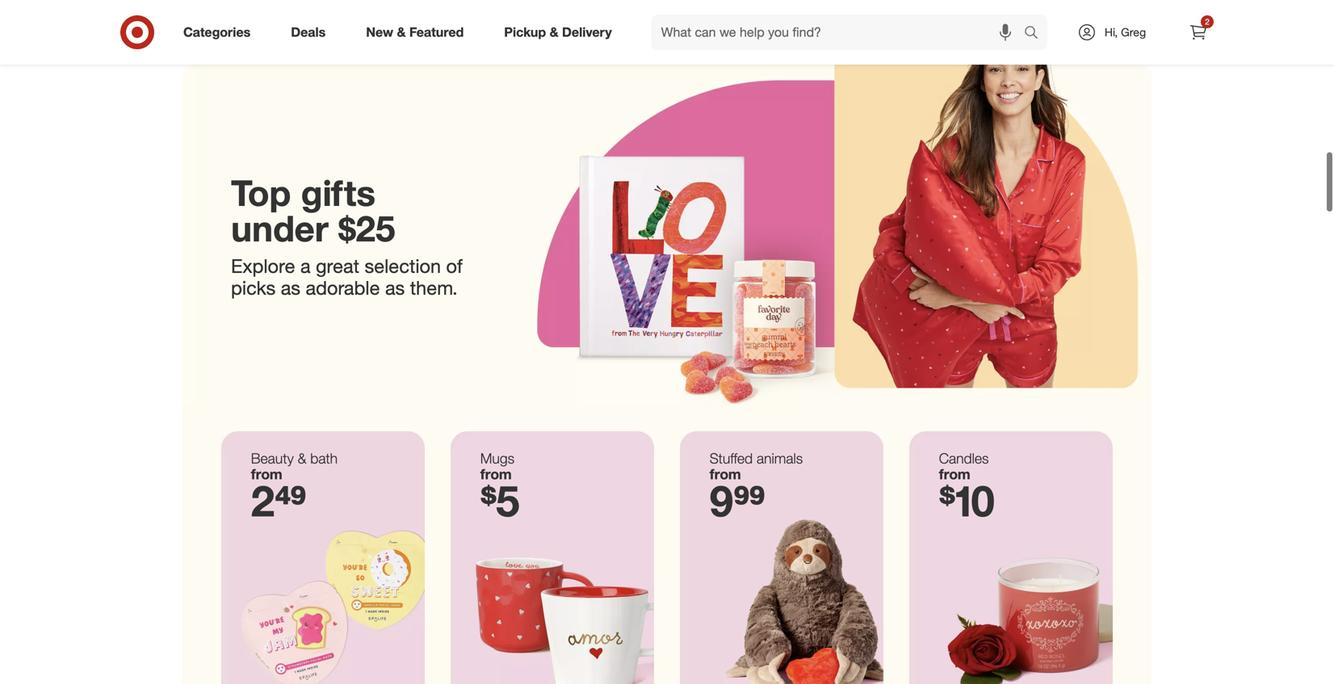Task type: locate. For each thing, give the bounding box(es) containing it.
0 horizontal spatial 2
[[251, 475, 275, 527]]

featured
[[410, 24, 464, 40]]

1 from from the left
[[251, 465, 283, 483]]

$5
[[481, 475, 520, 527]]

search
[[1017, 26, 1056, 42]]

from
[[251, 465, 283, 483], [481, 465, 512, 483], [710, 465, 741, 483], [939, 465, 971, 483]]

2 from from the left
[[481, 465, 512, 483]]

2 horizontal spatial &
[[550, 24, 559, 40]]

deals link
[[277, 15, 346, 50]]

&
[[397, 24, 406, 40], [550, 24, 559, 40], [298, 450, 306, 467]]

& for pickup & delivery
[[550, 24, 559, 40]]

2 right greg
[[1206, 17, 1210, 27]]

0 horizontal spatial as
[[281, 276, 301, 299]]

of
[[446, 254, 463, 277]]

a
[[301, 254, 311, 277]]

4 from from the left
[[939, 465, 971, 483]]

0 horizontal spatial &
[[298, 450, 306, 467]]

& right pickup
[[550, 24, 559, 40]]

& for new & featured
[[397, 24, 406, 40]]

2
[[1206, 17, 1210, 27], [251, 475, 275, 527]]

search button
[[1017, 15, 1056, 53]]

as left "them." at the top left
[[385, 276, 405, 299]]

stuffed
[[710, 450, 753, 467]]

2 inside beauty & bath from 2 49
[[251, 475, 275, 527]]

& for beauty & bath from 2 49
[[298, 450, 306, 467]]

from inside stuffed animals from 9 99
[[710, 465, 741, 483]]

1 horizontal spatial &
[[397, 24, 406, 40]]

1 as from the left
[[281, 276, 301, 299]]

pickup & delivery link
[[491, 15, 632, 50]]

2 as from the left
[[385, 276, 405, 299]]

deals
[[291, 24, 326, 40]]

1 horizontal spatial 2
[[1206, 17, 1210, 27]]

2 link
[[1181, 15, 1217, 50]]

candles
[[939, 450, 989, 467]]

1 horizontal spatial as
[[385, 276, 405, 299]]

mugs from $5
[[481, 450, 520, 527]]

as right picks at the left top of the page
[[281, 276, 301, 299]]

& left bath
[[298, 450, 306, 467]]

1 vertical spatial 2
[[251, 475, 275, 527]]

& inside beauty & bath from 2 49
[[298, 450, 306, 467]]

explore
[[231, 254, 295, 277]]

new
[[366, 24, 393, 40]]

9
[[710, 475, 734, 527]]

hi, greg
[[1105, 25, 1147, 39]]

3 from from the left
[[710, 465, 741, 483]]

top
[[231, 171, 291, 214]]

as
[[281, 276, 301, 299], [385, 276, 405, 299]]

& right new
[[397, 24, 406, 40]]

categories
[[183, 24, 251, 40]]

stuffed animals from 9 99
[[710, 450, 803, 527]]

categories link
[[170, 15, 271, 50]]

pickup & delivery
[[504, 24, 612, 40]]

adorable
[[306, 276, 380, 299]]

new & featured
[[366, 24, 464, 40]]

2 down beauty
[[251, 475, 275, 527]]

top gifts under $25 explore a great selection of picks as adorable as them.
[[231, 171, 463, 299]]



Task type: describe. For each thing, give the bounding box(es) containing it.
mugs
[[481, 450, 515, 467]]

0 vertical spatial 2
[[1206, 17, 1210, 27]]

great
[[316, 254, 360, 277]]

from inside beauty & bath from 2 49
[[251, 465, 283, 483]]

new & featured link
[[352, 15, 484, 50]]

49
[[275, 475, 307, 527]]

under
[[231, 207, 329, 250]]

beauty
[[251, 450, 294, 467]]

99
[[734, 475, 766, 527]]

hi,
[[1105, 25, 1118, 39]]

pickup
[[504, 24, 546, 40]]

greg
[[1121, 25, 1147, 39]]

from inside candles from $10
[[939, 465, 971, 483]]

them.
[[410, 276, 458, 299]]

$25
[[339, 207, 395, 250]]

animals
[[757, 450, 803, 467]]

$10
[[939, 475, 995, 527]]

selection
[[365, 254, 441, 277]]

candles from $10
[[939, 450, 995, 527]]

delivery
[[562, 24, 612, 40]]

What can we help you find? suggestions appear below search field
[[652, 15, 1028, 50]]

gifts
[[301, 171, 376, 214]]

from inside mugs from $5
[[481, 465, 512, 483]]

beauty & bath from 2 49
[[251, 450, 338, 527]]

picks
[[231, 276, 276, 299]]

bath
[[310, 450, 338, 467]]



Task type: vqa. For each thing, say whether or not it's contained in the screenshot.
"AT" inside the Shipping not available Not available at North Dallas
no



